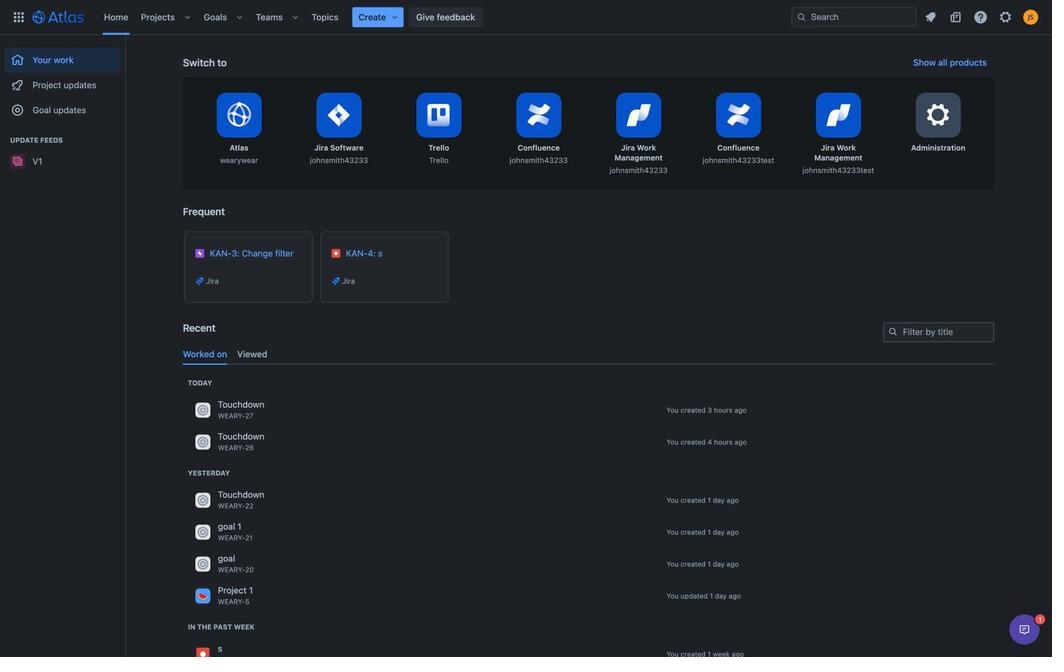Task type: describe. For each thing, give the bounding box(es) containing it.
1 heading from the top
[[188, 378, 212, 388]]

top element
[[8, 0, 792, 35]]

3 heading from the top
[[188, 623, 255, 633]]

townsquare image for 2nd heading from the top
[[196, 525, 211, 540]]

3 townsquare image from the top
[[196, 557, 211, 572]]

3 townsquare image from the top
[[196, 589, 211, 604]]

settings image
[[999, 10, 1014, 25]]

2 heading from the top
[[188, 469, 230, 479]]

Search field
[[792, 7, 917, 27]]

townsquare image for first heading from the top of the page
[[196, 403, 211, 418]]

switch to... image
[[11, 10, 26, 25]]

notifications image
[[924, 10, 939, 25]]



Task type: locate. For each thing, give the bounding box(es) containing it.
group
[[5, 35, 120, 127], [5, 123, 120, 178]]

0 vertical spatial heading
[[188, 378, 212, 388]]

2 townsquare image from the top
[[196, 525, 211, 540]]

settings image
[[924, 100, 954, 130]]

account image
[[1024, 10, 1039, 25]]

2 townsquare image from the top
[[196, 493, 211, 508]]

1 vertical spatial heading
[[188, 469, 230, 479]]

banner
[[0, 0, 1053, 35]]

2 group from the top
[[5, 123, 120, 178]]

townsquare image for 2nd heading from the top
[[196, 493, 211, 508]]

heading
[[188, 378, 212, 388], [188, 469, 230, 479], [188, 623, 255, 633]]

2 vertical spatial heading
[[188, 623, 255, 633]]

1 group from the top
[[5, 35, 120, 127]]

jira image
[[195, 276, 205, 286]]

1 townsquare image from the top
[[196, 435, 211, 450]]

2 vertical spatial townsquare image
[[196, 589, 211, 604]]

townsquare image
[[196, 403, 211, 418], [196, 493, 211, 508], [196, 589, 211, 604]]

townsquare image for first heading from the top of the page
[[196, 435, 211, 450]]

townsquare image
[[196, 435, 211, 450], [196, 525, 211, 540], [196, 557, 211, 572]]

1 townsquare image from the top
[[196, 403, 211, 418]]

1 vertical spatial townsquare image
[[196, 525, 211, 540]]

1 vertical spatial townsquare image
[[196, 493, 211, 508]]

None search field
[[792, 7, 917, 27]]

search image
[[797, 12, 807, 22]]

0 vertical spatial townsquare image
[[196, 435, 211, 450]]

tab list
[[178, 344, 1000, 365]]

search image
[[889, 327, 899, 337]]

jira image
[[196, 648, 211, 658]]

0 vertical spatial townsquare image
[[196, 403, 211, 418]]

jira image
[[195, 276, 205, 286], [331, 276, 341, 286], [331, 276, 341, 286]]

dialog
[[1010, 615, 1040, 645]]

help image
[[974, 10, 989, 25]]

2 vertical spatial townsquare image
[[196, 557, 211, 572]]

Filter by title field
[[885, 324, 994, 342]]



Task type: vqa. For each thing, say whether or not it's contained in the screenshot.
fourth townsquare image from the bottom
yes



